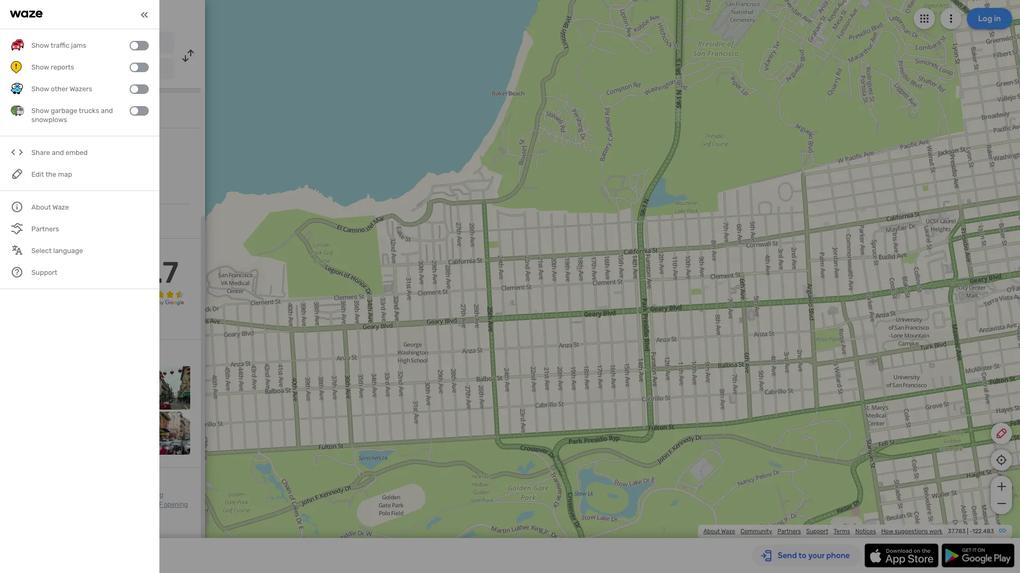 Task type: vqa. For each thing, say whether or not it's contained in the screenshot.
Support
yes



Task type: locate. For each thing, give the bounding box(es) containing it.
|
[[967, 529, 969, 536]]

francisco, down san francisco button
[[93, 66, 123, 74]]

americanchinatown.com link
[[32, 217, 117, 226]]

and
[[52, 149, 64, 157]]

link image
[[999, 527, 1007, 536]]

1 vertical spatial chinatown san francisco, ca, usa
[[11, 140, 91, 164]]

chinatown, inside chinatown, sf opening hours
[[119, 502, 153, 509]]

francisco, right code icon
[[26, 155, 61, 164]]

chinatown
[[39, 65, 76, 74], [11, 140, 67, 153]]

usa right and
[[77, 155, 91, 164]]

ca, down san francisco button
[[125, 66, 135, 74]]

americanchinatown.com
[[32, 217, 117, 226]]

directions inside the "chinatown, sf driving directions"
[[11, 502, 40, 509]]

37.783 | -122.483
[[948, 529, 994, 536]]

chinatown down starting point button
[[11, 140, 67, 153]]

1 vertical spatial sf
[[155, 502, 162, 509]]

sf inside the "chinatown, sf driving directions"
[[134, 492, 141, 500]]

usa down san francisco button
[[136, 66, 149, 74]]

0 horizontal spatial francisco,
[[26, 155, 61, 164]]

share and embed link
[[11, 142, 149, 164]]

francisco
[[54, 39, 88, 48]]

1 horizontal spatial sf
[[155, 502, 162, 509]]

chinatown, up chinatown, sf opening hours link
[[99, 492, 132, 500]]

starting point button
[[11, 111, 57, 127]]

-
[[970, 529, 973, 536]]

community link
[[741, 529, 772, 536]]

1 horizontal spatial usa
[[136, 66, 149, 74]]

2
[[11, 287, 15, 296]]

san
[[39, 39, 52, 48], [80, 66, 91, 74], [11, 155, 24, 164]]

chinatown,
[[99, 492, 132, 500], [119, 502, 153, 509]]

directions
[[98, 9, 142, 20], [11, 502, 40, 509]]

2 vertical spatial san
[[11, 155, 24, 164]]

san inside san francisco button
[[39, 39, 52, 48]]

community
[[741, 529, 772, 536]]

chinatown san francisco, ca, usa
[[39, 65, 149, 74], [11, 140, 91, 164]]

code image
[[11, 146, 24, 160]]

ca, right share
[[63, 155, 75, 164]]

1 vertical spatial ca,
[[63, 155, 75, 164]]

0 vertical spatial usa
[[136, 66, 149, 74]]

francisco,
[[93, 66, 123, 74], [26, 155, 61, 164]]

support
[[807, 529, 829, 536]]

0 vertical spatial chinatown,
[[99, 492, 132, 500]]

sf down driving
[[155, 502, 162, 509]]

suggestions
[[895, 529, 928, 536]]

directions up hours
[[11, 502, 40, 509]]

directions up san francisco button
[[98, 9, 142, 20]]

support link
[[807, 529, 829, 536]]

sf inside chinatown, sf opening hours
[[155, 502, 162, 509]]

san left the francisco
[[39, 39, 52, 48]]

partners link
[[778, 529, 801, 536]]

chinatown, sf driving directions link
[[11, 492, 163, 509]]

driving
[[143, 492, 163, 500]]

chinatown down san francisco at the left top of page
[[39, 65, 76, 74]]

sf
[[134, 492, 141, 500], [155, 502, 162, 509]]

ca,
[[125, 66, 135, 74], [63, 155, 75, 164]]

usa
[[136, 66, 149, 74], [77, 155, 91, 164]]

about waze link
[[704, 529, 735, 536]]

0 vertical spatial san
[[39, 39, 52, 48]]

terms link
[[834, 529, 850, 536]]

1 vertical spatial directions
[[11, 502, 40, 509]]

1 vertical spatial usa
[[77, 155, 91, 164]]

1 horizontal spatial directions
[[98, 9, 142, 20]]

1 vertical spatial chinatown,
[[119, 502, 153, 509]]

zoom out image
[[995, 498, 1008, 511]]

san francisco
[[39, 39, 88, 48]]

122.483
[[973, 529, 994, 536]]

1 horizontal spatial san
[[39, 39, 52, 48]]

current location image
[[11, 36, 23, 49]]

waze
[[721, 529, 735, 536]]

0 vertical spatial sf
[[134, 492, 141, 500]]

1 horizontal spatial ca,
[[125, 66, 135, 74]]

chinatown, for driving
[[99, 492, 132, 500]]

chinatown, down driving
[[119, 502, 153, 509]]

0 horizontal spatial san
[[11, 155, 24, 164]]

2 horizontal spatial san
[[80, 66, 91, 74]]

0 horizontal spatial sf
[[134, 492, 141, 500]]

sf left driving
[[134, 492, 141, 500]]

san down the francisco
[[80, 66, 91, 74]]

san left share
[[11, 155, 24, 164]]

0 horizontal spatial directions
[[11, 502, 40, 509]]

0 vertical spatial chinatown san francisco, ca, usa
[[39, 65, 149, 74]]

37.783
[[948, 529, 966, 536]]

chinatown, inside the "chinatown, sf driving directions"
[[99, 492, 132, 500]]

5 4 3 2
[[11, 261, 15, 296]]

1 vertical spatial chinatown
[[11, 140, 67, 153]]

0 vertical spatial francisco,
[[93, 66, 123, 74]]

sf for opening
[[155, 502, 162, 509]]

work
[[930, 529, 943, 536]]



Task type: describe. For each thing, give the bounding box(es) containing it.
destination
[[73, 111, 113, 120]]

share
[[31, 149, 50, 157]]

chinatown inside chinatown san francisco, ca, usa
[[11, 140, 67, 153]]

embed
[[66, 149, 88, 157]]

location image
[[11, 63, 23, 75]]

hours
[[11, 511, 28, 519]]

chinatown, for opening
[[119, 502, 153, 509]]

0 vertical spatial chinatown
[[39, 65, 76, 74]]

point
[[40, 111, 57, 120]]

destination button
[[73, 111, 113, 128]]

1 vertical spatial san
[[80, 66, 91, 74]]

1 horizontal spatial francisco,
[[93, 66, 123, 74]]

about waze community partners support terms notices how suggestions work
[[704, 529, 943, 536]]

partners
[[778, 529, 801, 536]]

zoom in image
[[995, 481, 1008, 494]]

driving directions
[[64, 9, 142, 20]]

0 vertical spatial directions
[[98, 9, 142, 20]]

notices link
[[856, 529, 876, 536]]

notices
[[856, 529, 876, 536]]

4
[[11, 270, 15, 279]]

0 horizontal spatial usa
[[77, 155, 91, 164]]

share and embed
[[31, 149, 88, 157]]

opening
[[164, 502, 188, 509]]

starting point
[[11, 111, 57, 120]]

computer image
[[11, 215, 23, 228]]

5
[[11, 261, 15, 270]]

review
[[11, 247, 35, 256]]

terms
[[834, 529, 850, 536]]

3
[[11, 278, 15, 287]]

san francisco button
[[31, 32, 174, 53]]

how suggestions work link
[[882, 529, 943, 536]]

chinatown, sf opening hours
[[11, 502, 188, 519]]

driving
[[64, 9, 95, 20]]

image 4 of chinatown, sf image
[[147, 367, 190, 410]]

4.7
[[136, 256, 179, 291]]

review summary
[[11, 247, 70, 256]]

how
[[882, 529, 894, 536]]

starting
[[11, 111, 38, 120]]

1 vertical spatial francisco,
[[26, 155, 61, 164]]

sf for driving
[[134, 492, 141, 500]]

summary
[[37, 247, 70, 256]]

chinatown, sf opening hours link
[[11, 502, 188, 519]]

0 vertical spatial ca,
[[125, 66, 135, 74]]

pencil image
[[995, 428, 1008, 441]]

about
[[704, 529, 720, 536]]

image 8 of chinatown, sf image
[[147, 412, 190, 455]]

chinatown, sf driving directions
[[11, 492, 163, 509]]

0 horizontal spatial ca,
[[63, 155, 75, 164]]



